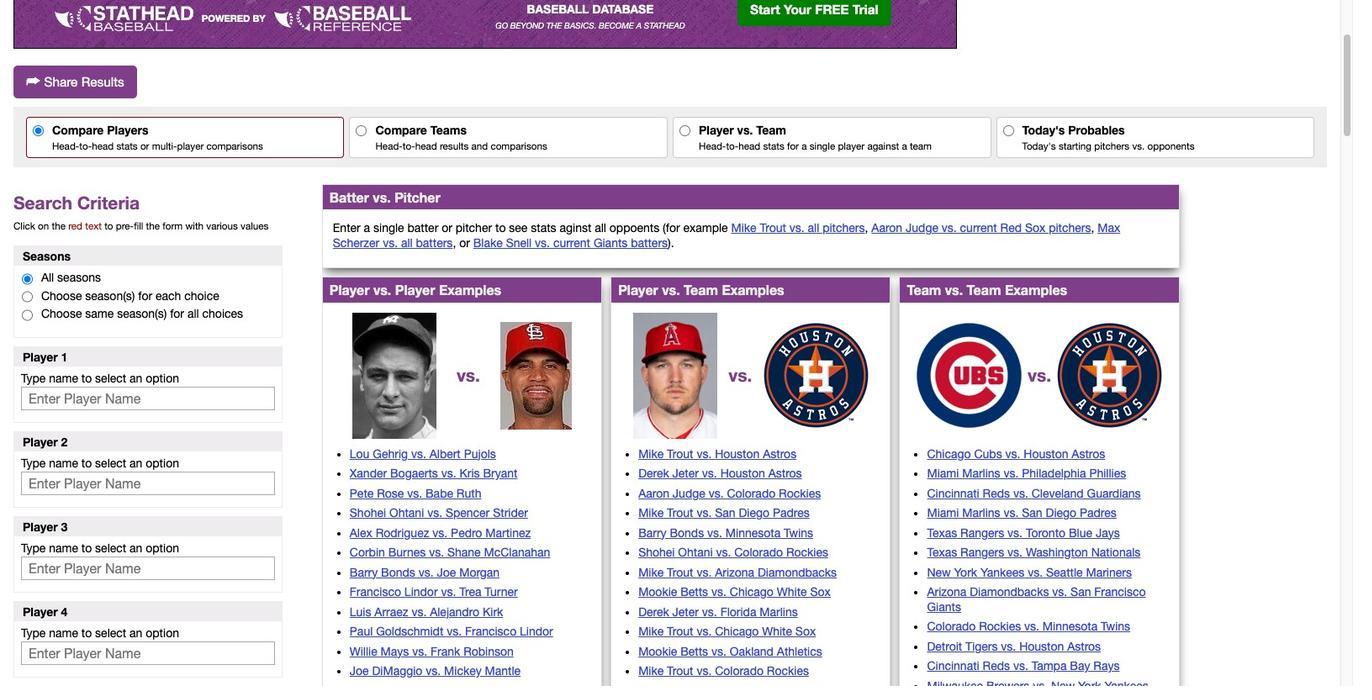 Task type: vqa. For each thing, say whether or not it's contained in the screenshot.
'JUDGE' inside Mike Trout vs. Houston Astros Derek Jeter vs. Houston Astros Aaron Judge vs. Colorado Rockies Mike Trout vs. San Diego Padres Barry Bonds vs. Minnesota Twins Shohei Ohtani vs. Colorado Rockies Mike Trout vs. Arizona Diamondbacks Mookie Betts vs. Chicago White Sox Derek Jeter vs. Florida Marlins Mike Trout vs. Chicago White Sox Mookie Betts vs. Oakland Athletics Mike Trout vs. Colorado Rockies
yes



Task type: locate. For each thing, give the bounding box(es) containing it.
cincinnati down cubs
[[927, 487, 980, 500]]

fill
[[134, 221, 143, 232]]

aaron down against on the top right of page
[[872, 222, 903, 235]]

sox
[[1025, 222, 1046, 235], [811, 586, 831, 599], [796, 625, 816, 639]]

stats inside player vs. team head-to-head stats for a single player against a team
[[763, 140, 785, 151]]

minnesota
[[726, 526, 781, 540], [1043, 620, 1098, 634]]

4 type from the top
[[21, 627, 46, 640]]

morgan
[[460, 566, 500, 579]]

batters inside the max scherzer vs. all batters
[[416, 236, 453, 250]]

None radio
[[356, 125, 367, 136], [680, 125, 691, 136], [1003, 125, 1014, 136], [22, 272, 33, 287], [22, 308, 33, 323], [356, 125, 367, 136], [680, 125, 691, 136], [1003, 125, 1014, 136], [22, 272, 33, 287], [22, 308, 33, 323]]

with
[[185, 221, 204, 232]]

0 vertical spatial giants
[[594, 236, 628, 250]]

1 horizontal spatial barry
[[639, 526, 667, 540]]

diego for minnesota
[[739, 507, 770, 520]]

3 option from the top
[[146, 542, 179, 555]]

francisco
[[350, 586, 401, 599], [1095, 586, 1146, 599], [465, 625, 517, 639]]

mike trout vs. arizona diamondbacks link
[[639, 566, 837, 579]]

1 option from the top
[[146, 372, 179, 385]]

powered by
[[202, 12, 266, 23]]

yankees
[[981, 566, 1025, 579]]

4 option from the top
[[146, 627, 179, 640]]

to for 2
[[81, 457, 92, 470]]

1 horizontal spatial player
[[838, 140, 865, 151]]

shohei down the 'barry bonds vs. minnesota twins' link
[[639, 546, 675, 560]]

twins up rays
[[1101, 620, 1131, 634]]

for down each on the left top
[[170, 307, 184, 321]]

1 horizontal spatial pitchers
[[1049, 222, 1092, 235]]

player for player 2
[[23, 435, 58, 449]]

the inside baseball         database go beyond the basics. become a stathead
[[547, 21, 562, 30]]

option up enter player name search box
[[146, 627, 179, 640]]

2 an from the top
[[130, 457, 143, 470]]

2 horizontal spatial examples
[[1005, 282, 1068, 298]]

0 vertical spatial current
[[960, 222, 998, 235]]

0 horizontal spatial ohtani
[[390, 507, 424, 520]]

0 horizontal spatial head-
[[52, 140, 79, 151]]

1 horizontal spatial examples
[[722, 282, 785, 298]]

player vs. team head-to-head stats for a single player against a team
[[699, 123, 932, 151]]

rockies inside the chicago cubs vs. houston astros miami marlins vs. philadelphia phillies cincinnati reds vs. cleveland guardians miami marlins vs. san diego padres texas rangers vs. toronto blue jays texas rangers vs. washington nationals new york yankees vs. seattle mariners arizona diamondbacks vs. san francisco giants colorado rockies vs. minnesota twins detroit tigers vs. houston astros cincinnati reds vs. tampa bay rays
[[979, 620, 1022, 634]]

current
[[960, 222, 998, 235], [553, 236, 591, 250]]

or
[[140, 140, 149, 151], [442, 222, 453, 235], [459, 236, 470, 250]]

today's up starting
[[1023, 123, 1065, 137]]

2 horizontal spatial francisco
[[1095, 586, 1146, 599]]

1 compare from the left
[[52, 123, 104, 137]]

compare inside compare teams head-to-head results and comparisons
[[376, 123, 427, 137]]

to for 1
[[81, 372, 92, 385]]

basics.
[[565, 21, 597, 30]]

batter vs. pitcher
[[330, 190, 441, 206]]

san up the 'barry bonds vs. minnesota twins' link
[[715, 507, 736, 520]]

3
[[61, 520, 68, 534]]

mike down derek jeter vs. florida marlins link
[[639, 625, 664, 639]]

2 vertical spatial sox
[[796, 625, 816, 639]]

0 horizontal spatial or
[[140, 140, 149, 151]]

head
[[92, 140, 114, 151], [415, 140, 437, 151], [739, 140, 761, 151]]

aaron inside mike trout vs. houston astros derek jeter vs. houston astros aaron judge vs. colorado rockies mike trout vs. san diego padres barry bonds vs. minnesota twins shohei ohtani vs. colorado rockies mike trout vs. arizona diamondbacks mookie betts vs. chicago white sox derek jeter vs. florida marlins mike trout vs. chicago white sox mookie betts vs. oakland athletics mike trout vs. colorado rockies
[[639, 487, 670, 500]]

mookie up derek jeter vs. florida marlins link
[[639, 586, 677, 599]]

2 vertical spatial for
[[170, 307, 184, 321]]

white down mike trout vs. arizona diamondbacks link
[[777, 586, 807, 599]]

bryant
[[483, 467, 518, 481]]

player 4
[[23, 605, 68, 619]]

1 vertical spatial miami
[[927, 507, 959, 520]]

compare left "teams"
[[376, 123, 427, 137]]

team
[[756, 123, 787, 137], [684, 282, 718, 298], [907, 282, 942, 298], [967, 282, 1002, 298]]

diego for toronto
[[1046, 507, 1077, 520]]

type down 'player 3'
[[21, 542, 46, 555]]

rodriguez
[[376, 526, 429, 540]]

choose for choose season(s) for each choice
[[41, 289, 82, 303]]

mays
[[381, 645, 409, 658]]

mookie
[[639, 586, 677, 599], [639, 645, 677, 658]]

Search suggestions based on user search input search field
[[21, 472, 275, 495], [21, 557, 275, 580], [21, 642, 275, 665]]

astros
[[763, 447, 797, 461], [1072, 447, 1106, 461], [769, 467, 802, 481], [1068, 640, 1101, 653]]

to
[[104, 221, 113, 232], [495, 222, 506, 235], [81, 372, 92, 385], [81, 457, 92, 470], [81, 542, 92, 555], [81, 627, 92, 640]]

type name to select an option down 3
[[21, 542, 179, 555]]

compare for compare teams
[[376, 123, 427, 137]]

0 vertical spatial cincinnati
[[927, 487, 980, 500]]

name for 4
[[49, 627, 78, 640]]

ohtani inside mike trout vs. houston astros derek jeter vs. houston astros aaron judge vs. colorado rockies mike trout vs. san diego padres barry bonds vs. minnesota twins shohei ohtani vs. colorado rockies mike trout vs. arizona diamondbacks mookie betts vs. chicago white sox derek jeter vs. florida marlins mike trout vs. chicago white sox mookie betts vs. oakland athletics mike trout vs. colorado rockies
[[678, 546, 713, 560]]

for
[[787, 140, 799, 151], [138, 289, 152, 303], [170, 307, 184, 321]]

rockies down athletics
[[767, 665, 809, 678]]

compare inside compare players head-to-head stats or multi-player comparisons
[[52, 123, 104, 137]]

rockies
[[779, 487, 821, 500], [787, 546, 829, 560], [979, 620, 1022, 634], [767, 665, 809, 678]]

2 choose from the top
[[41, 307, 82, 321]]

1 horizontal spatial aaron
[[872, 222, 903, 235]]

betts up the 'mike trout vs. colorado rockies' link on the bottom
[[681, 645, 708, 658]]

0 horizontal spatial compare
[[52, 123, 104, 137]]

3 head- from the left
[[699, 140, 726, 151]]

today's left starting
[[1023, 140, 1056, 151]]

1 horizontal spatial comparisons
[[491, 140, 548, 151]]

compare down ➦ share results
[[52, 123, 104, 137]]

batters down batter
[[416, 236, 453, 250]]

reds up miami marlins vs. san diego padres link
[[983, 487, 1010, 500]]

san down cincinnati reds vs. cleveland guardians link on the bottom of page
[[1022, 507, 1043, 520]]

rockies up mike trout vs. arizona diamondbacks link
[[787, 546, 829, 560]]

an down type name to select an option search field
[[130, 542, 143, 555]]

2 to- from the left
[[403, 140, 415, 151]]

4 an from the top
[[130, 627, 143, 640]]

0 horizontal spatial batters
[[416, 236, 453, 250]]

mike trout vs. all pitchers link
[[732, 222, 865, 235]]

single left against on the top right of page
[[810, 140, 836, 151]]

0 horizontal spatial judge
[[673, 487, 706, 500]]

name down 3
[[49, 542, 78, 555]]

reds down tigers on the bottom of the page
[[983, 660, 1010, 673]]

4 name from the top
[[49, 627, 78, 640]]

1 horizontal spatial ohtani
[[678, 546, 713, 560]]

today's probables today's starting pitchers vs. opponents
[[1023, 123, 1195, 151]]

giants down oppoents
[[594, 236, 628, 250]]

joe down corbin burnes vs. shane mcclanahan link on the bottom left of the page
[[437, 566, 456, 579]]

stathead
[[644, 21, 685, 30]]

0 horizontal spatial to-
[[79, 140, 92, 151]]

0 vertical spatial derek
[[639, 467, 669, 481]]

2 jeter from the top
[[673, 605, 699, 619]]

1 vertical spatial betts
[[681, 645, 708, 658]]

player left against on the top right of page
[[838, 140, 865, 151]]

paul
[[350, 625, 373, 639]]

to- inside compare teams head-to-head results and comparisons
[[403, 140, 415, 151]]

or inside compare players head-to-head stats or multi-player comparisons
[[140, 140, 149, 151]]

for up the mike trout vs. all pitchers link in the top of the page
[[787, 140, 799, 151]]

select up enter player name search box
[[95, 627, 126, 640]]

2 option from the top
[[146, 457, 179, 470]]

1 vertical spatial minnesota
[[1043, 620, 1098, 634]]

to- for teams
[[403, 140, 415, 151]]

padres inside the chicago cubs vs. houston astros miami marlins vs. philadelphia phillies cincinnati reds vs. cleveland guardians miami marlins vs. san diego padres texas rangers vs. toronto blue jays texas rangers vs. washington nationals new york yankees vs. seattle mariners arizona diamondbacks vs. san francisco giants colorado rockies vs. minnesota twins detroit tigers vs. houston astros cincinnati reds vs. tampa bay rays
[[1080, 507, 1117, 520]]

2 horizontal spatial ,
[[1092, 222, 1095, 235]]

batters
[[416, 236, 453, 250], [631, 236, 668, 250]]

2 horizontal spatial san
[[1071, 586, 1092, 599]]

houston up philadelphia
[[1024, 447, 1069, 461]]

bonds down mike trout vs. san diego padres 'link'
[[670, 526, 704, 540]]

red
[[68, 221, 82, 232]]

san down seattle
[[1071, 586, 1092, 599]]

Type name to select an option search field
[[21, 387, 275, 410], [21, 557, 275, 580]]

a
[[636, 21, 642, 30], [802, 140, 807, 151], [902, 140, 908, 151], [364, 222, 370, 235]]

2 horizontal spatial for
[[787, 140, 799, 151]]

select for 2
[[95, 457, 126, 470]]

2 type name to select an option search field from the top
[[21, 557, 275, 580]]

minnesota inside the chicago cubs vs. houston astros miami marlins vs. philadelphia phillies cincinnati reds vs. cleveland guardians miami marlins vs. san diego padres texas rangers vs. toronto blue jays texas rangers vs. washington nationals new york yankees vs. seattle mariners arizona diamondbacks vs. san francisco giants colorado rockies vs. minnesota twins detroit tigers vs. houston astros cincinnati reds vs. tampa bay rays
[[1043, 620, 1098, 634]]

option up search suggestions based on user search input search box
[[146, 372, 179, 385]]

head for teams
[[415, 140, 437, 151]]

1 head from the left
[[92, 140, 114, 151]]

1 mookie from the top
[[639, 586, 677, 599]]

shohei inside lou gehrig vs. albert pujols xander bogaerts vs. kris bryant pete rose vs. babe ruth shohei ohtani vs. spencer strider alex rodriguez vs. pedro martinez corbin burnes vs. shane mcclanahan barry bonds vs. joe morgan francisco lindor vs. trea turner luis arraez vs. alejandro kirk paul goldschmidt vs. francisco lindor willie mays vs. frank robinson joe dimaggio vs. mickey mantle
[[350, 507, 386, 520]]

1 diego from the left
[[739, 507, 770, 520]]

to- inside compare players head-to-head stats or multi-player comparisons
[[79, 140, 92, 151]]

0 vertical spatial season(s)
[[85, 289, 135, 303]]

tampa
[[1032, 660, 1067, 673]]

2 vertical spatial or
[[459, 236, 470, 250]]

2 vertical spatial chicago
[[715, 625, 759, 639]]

➦
[[26, 71, 41, 90]]

1 vertical spatial shohei
[[639, 546, 675, 560]]

current down aginst
[[553, 236, 591, 250]]

head inside compare teams head-to-head results and comparisons
[[415, 140, 437, 151]]

head- inside compare players head-to-head stats or multi-player comparisons
[[52, 140, 79, 151]]

lindor down barry bonds vs. joe morgan link
[[405, 586, 438, 599]]

cincinnati reds vs. tampa bay rays link
[[927, 660, 1120, 673]]

1 type name to select an option from the top
[[21, 372, 179, 385]]

aaron down the derek jeter vs. houston astros link
[[639, 487, 670, 500]]

Search suggestions based on user search input search field
[[21, 387, 275, 410]]

1 vertical spatial texas
[[927, 546, 958, 560]]

houston up the tampa
[[1020, 640, 1065, 653]]

2 player from the left
[[838, 140, 865, 151]]

1 vertical spatial chicago
[[730, 586, 774, 599]]

single inside player vs. team head-to-head stats for a single player against a team
[[810, 140, 836, 151]]

0 horizontal spatial minnesota
[[726, 526, 781, 540]]

derek down mike trout vs. houston astros link
[[639, 467, 669, 481]]

3 search suggestions based on user search input search field from the top
[[21, 642, 275, 665]]

compare for compare players
[[52, 123, 104, 137]]

type for player 3
[[21, 542, 46, 555]]

single
[[810, 140, 836, 151], [374, 222, 404, 235]]

1 horizontal spatial giants
[[927, 600, 962, 614]]

snell
[[506, 236, 532, 250]]

comparisons right multi-
[[207, 140, 263, 151]]

1 vertical spatial ohtani
[[678, 546, 713, 560]]

0 vertical spatial mookie
[[639, 586, 677, 599]]

0 horizontal spatial current
[[553, 236, 591, 250]]

strider
[[493, 507, 528, 520]]

select for 3
[[95, 542, 126, 555]]

betts up derek jeter vs. florida marlins link
[[681, 586, 708, 599]]

alex
[[350, 526, 372, 540]]

to for 3
[[81, 542, 92, 555]]

bonds down burnes
[[381, 566, 415, 579]]

1 horizontal spatial the
[[146, 221, 160, 232]]

0 vertical spatial marlins
[[963, 467, 1001, 481]]

a right become
[[636, 21, 642, 30]]

type for player 1
[[21, 372, 46, 385]]

2 type from the top
[[21, 457, 46, 470]]

an for player 2
[[130, 457, 143, 470]]

0 vertical spatial judge
[[906, 222, 939, 235]]

type for player 2
[[21, 457, 46, 470]]

1 type name to select an option search field from the top
[[21, 387, 275, 410]]

marlins inside mike trout vs. houston astros derek jeter vs. houston astros aaron judge vs. colorado rockies mike trout vs. san diego padres barry bonds vs. minnesota twins shohei ohtani vs. colorado rockies mike trout vs. arizona diamondbacks mookie betts vs. chicago white sox derek jeter vs. florida marlins mike trout vs. chicago white sox mookie betts vs. oakland athletics mike trout vs. colorado rockies
[[760, 605, 798, 619]]

1 vertical spatial search suggestions based on user search input search field
[[21, 557, 275, 580]]

francisco down kirk
[[465, 625, 517, 639]]

1 vertical spatial reds
[[983, 660, 1010, 673]]

gehrig
[[373, 447, 408, 461]]

bonds
[[670, 526, 704, 540], [381, 566, 415, 579]]

2 select from the top
[[95, 457, 126, 470]]

type name to select an option down 4
[[21, 627, 179, 640]]

astros up phillies
[[1072, 447, 1106, 461]]

3 examples from the left
[[1005, 282, 1068, 298]]

1 vertical spatial single
[[374, 222, 404, 235]]

twins up shohei ohtani vs. colorado rockies link
[[784, 526, 814, 540]]

1 vertical spatial twins
[[1101, 620, 1131, 634]]

diego down cleveland
[[1046, 507, 1077, 520]]

season(s)
[[85, 289, 135, 303], [117, 307, 167, 321]]

search suggestions based on user search input search field for player 2
[[21, 472, 275, 495]]

colorado up mike trout vs. san diego padres 'link'
[[727, 487, 776, 500]]

1
[[61, 350, 68, 364]]

1 vertical spatial judge
[[673, 487, 706, 500]]

2 compare from the left
[[376, 123, 427, 137]]

1 head- from the left
[[52, 140, 79, 151]]

0 vertical spatial reds
[[983, 487, 1010, 500]]

1 reds from the top
[[983, 487, 1010, 500]]

batters down oppoents
[[631, 236, 668, 250]]

giants inside the chicago cubs vs. houston astros miami marlins vs. philadelphia phillies cincinnati reds vs. cleveland guardians miami marlins vs. san diego padres texas rangers vs. toronto blue jays texas rangers vs. washington nationals new york yankees vs. seattle mariners arizona diamondbacks vs. san francisco giants colorado rockies vs. minnesota twins detroit tigers vs. houston astros cincinnati reds vs. tampa bay rays
[[927, 600, 962, 614]]

0 vertical spatial aaron
[[872, 222, 903, 235]]

for inside player vs. team head-to-head stats for a single player against a team
[[787, 140, 799, 151]]

to-
[[79, 140, 92, 151], [403, 140, 415, 151], [726, 140, 739, 151]]

1 today's from the top
[[1023, 123, 1065, 137]]

colorado up mike trout vs. arizona diamondbacks link
[[735, 546, 783, 560]]

bonds inside lou gehrig vs. albert pujols xander bogaerts vs. kris bryant pete rose vs. babe ruth shohei ohtani vs. spencer strider alex rodriguez vs. pedro martinez corbin burnes vs. shane mcclanahan barry bonds vs. joe morgan francisco lindor vs. trea turner luis arraez vs. alejandro kirk paul goldschmidt vs. francisco lindor willie mays vs. frank robinson joe dimaggio vs. mickey mantle
[[381, 566, 415, 579]]

type name to select an option search field for 3
[[21, 557, 275, 580]]

mike right example
[[732, 222, 757, 235]]

0 vertical spatial lindor
[[405, 586, 438, 599]]

0 vertical spatial type name to select an option search field
[[21, 387, 275, 410]]

aginst
[[560, 222, 592, 235]]

marlins up the texas rangers vs. toronto blue jays link
[[963, 507, 1001, 520]]

search
[[13, 193, 72, 214]]

twins inside the chicago cubs vs. houston astros miami marlins vs. philadelphia phillies cincinnati reds vs. cleveland guardians miami marlins vs. san diego padres texas rangers vs. toronto blue jays texas rangers vs. washington nationals new york yankees vs. seattle mariners arizona diamondbacks vs. san francisco giants colorado rockies vs. minnesota twins detroit tigers vs. houston astros cincinnati reds vs. tampa bay rays
[[1101, 620, 1131, 634]]

paul goldschmidt vs. francisco lindor link
[[350, 625, 553, 639]]

0 vertical spatial for
[[787, 140, 799, 151]]

examples down blake
[[439, 282, 502, 298]]

2 head from the left
[[415, 140, 437, 151]]

joe down willie
[[350, 665, 369, 678]]

reds
[[983, 487, 1010, 500], [983, 660, 1010, 673]]

giants
[[594, 236, 628, 250], [927, 600, 962, 614]]

all
[[595, 222, 607, 235], [808, 222, 820, 235], [401, 236, 413, 250], [188, 307, 199, 321]]

team vs. team examples
[[907, 282, 1068, 298]]

team inside player vs. team head-to-head stats for a single player against a team
[[756, 123, 787, 137]]

pitchers
[[1095, 140, 1130, 151], [823, 222, 865, 235], [1049, 222, 1092, 235]]

2 horizontal spatial pitchers
[[1095, 140, 1130, 151]]

type name to select an option down the 1
[[21, 372, 179, 385]]

mantle
[[485, 665, 521, 678]]

2 miami from the top
[[927, 507, 959, 520]]

francisco up luis
[[350, 586, 401, 599]]

the right fill
[[146, 221, 160, 232]]

padres down 'aaron judge vs. colorado rockies' link
[[773, 507, 810, 520]]

minnesota up bay on the right of the page
[[1043, 620, 1098, 634]]

an
[[130, 372, 143, 385], [130, 457, 143, 470], [130, 542, 143, 555], [130, 627, 143, 640]]

1 examples from the left
[[439, 282, 502, 298]]

0 vertical spatial betts
[[681, 586, 708, 599]]

team for player vs. team examples
[[684, 282, 718, 298]]

colorado up detroit
[[927, 620, 976, 634]]

1 vertical spatial derek
[[639, 605, 669, 619]]

0 vertical spatial joe
[[437, 566, 456, 579]]

1 horizontal spatial arizona
[[927, 586, 967, 599]]

head- inside player vs. team head-to-head stats for a single player against a team
[[699, 140, 726, 151]]

player 3
[[23, 520, 68, 534]]

for up choose same season(s) for all choices
[[138, 289, 152, 303]]

blue
[[1069, 526, 1093, 540]]

mookie up the 'mike trout vs. colorado rockies' link on the bottom
[[639, 645, 677, 658]]

team for player vs. team head-to-head stats for a single player against a team
[[756, 123, 787, 137]]

4 type name to select an option from the top
[[21, 627, 179, 640]]

2 diego from the left
[[1046, 507, 1077, 520]]

0 vertical spatial or
[[140, 140, 149, 151]]

0 vertical spatial minnesota
[[726, 526, 781, 540]]

3 an from the top
[[130, 542, 143, 555]]

judge down the derek jeter vs. houston astros link
[[673, 487, 706, 500]]

cincinnati down detroit
[[927, 660, 980, 673]]

comparisons right and
[[491, 140, 548, 151]]

miami down chicago cubs vs. houston astros link
[[927, 467, 959, 481]]

4 select from the top
[[95, 627, 126, 640]]

1 vertical spatial barry
[[350, 566, 378, 579]]

0 vertical spatial shohei
[[350, 507, 386, 520]]

derek up the 'mike trout vs. chicago white sox' link
[[639, 605, 669, 619]]

or down pitcher
[[459, 236, 470, 250]]

0 vertical spatial rangers
[[961, 526, 1005, 540]]

1 batters from the left
[[416, 236, 453, 250]]

1 vertical spatial aaron
[[639, 487, 670, 500]]

miami marlins vs. san diego padres link
[[927, 507, 1117, 520]]

to inside the "search criteria click on the red text to pre-fill the form with various values"
[[104, 221, 113, 232]]

option for 1
[[146, 372, 179, 385]]

padres inside mike trout vs. houston astros derek jeter vs. houston astros aaron judge vs. colorado rockies mike trout vs. san diego padres barry bonds vs. minnesota twins shohei ohtani vs. colorado rockies mike trout vs. arizona diamondbacks mookie betts vs. chicago white sox derek jeter vs. florida marlins mike trout vs. chicago white sox mookie betts vs. oakland athletics mike trout vs. colorado rockies
[[773, 507, 810, 520]]

0 vertical spatial texas
[[927, 526, 958, 540]]

0 vertical spatial diamondbacks
[[758, 566, 837, 579]]

francisco down mariners
[[1095, 586, 1146, 599]]

player up "with"
[[177, 140, 204, 151]]

0 horizontal spatial the
[[52, 221, 66, 232]]

1 to- from the left
[[79, 140, 92, 151]]

shohei down pete
[[350, 507, 386, 520]]

1 vertical spatial for
[[138, 289, 152, 303]]

1 vertical spatial type name to select an option search field
[[21, 557, 275, 580]]

type name to select an option for player 2
[[21, 457, 179, 470]]

type name to select an option for player 4
[[21, 627, 179, 640]]

3 type from the top
[[21, 542, 46, 555]]

).
[[668, 236, 674, 250]]

1 vertical spatial marlins
[[963, 507, 1001, 520]]

diego inside mike trout vs. houston astros derek jeter vs. houston astros aaron judge vs. colorado rockies mike trout vs. san diego padres barry bonds vs. minnesota twins shohei ohtani vs. colorado rockies mike trout vs. arizona diamondbacks mookie betts vs. chicago white sox derek jeter vs. florida marlins mike trout vs. chicago white sox mookie betts vs. oakland athletics mike trout vs. colorado rockies
[[739, 507, 770, 520]]

1 type from the top
[[21, 372, 46, 385]]

1 search suggestions based on user search input search field from the top
[[21, 472, 275, 495]]

colorado inside the chicago cubs vs. houston astros miami marlins vs. philadelphia phillies cincinnati reds vs. cleveland guardians miami marlins vs. san diego padres texas rangers vs. toronto blue jays texas rangers vs. washington nationals new york yankees vs. seattle mariners arizona diamondbacks vs. san francisco giants colorado rockies vs. minnesota twins detroit tigers vs. houston astros cincinnati reds vs. tampa bay rays
[[927, 620, 976, 634]]

0 horizontal spatial stats
[[116, 140, 138, 151]]

1 vertical spatial sox
[[811, 586, 831, 599]]

1 horizontal spatial diamondbacks
[[970, 586, 1049, 599]]

examples down max scherzer vs. all batters link
[[722, 282, 785, 298]]

chicago up florida at the bottom right
[[730, 586, 774, 599]]

miami up new
[[927, 507, 959, 520]]

1 vertical spatial current
[[553, 236, 591, 250]]

1 select from the top
[[95, 372, 126, 385]]

mookie betts vs. chicago white sox link
[[639, 586, 831, 599]]

1 horizontal spatial joe
[[437, 566, 456, 579]]

arizona up mookie betts vs. chicago white sox link on the bottom
[[715, 566, 755, 579]]

francisco inside the chicago cubs vs. houston astros miami marlins vs. philadelphia phillies cincinnati reds vs. cleveland guardians miami marlins vs. san diego padres texas rangers vs. toronto blue jays texas rangers vs. washington nationals new york yankees vs. seattle mariners arizona diamondbacks vs. san francisco giants colorado rockies vs. minnesota twins detroit tigers vs. houston astros cincinnati reds vs. tampa bay rays
[[1095, 586, 1146, 599]]

,
[[865, 222, 869, 235], [1092, 222, 1095, 235], [453, 236, 456, 250]]

chicago down florida at the bottom right
[[715, 625, 759, 639]]

san inside mike trout vs. houston astros derek jeter vs. houston astros aaron judge vs. colorado rockies mike trout vs. san diego padres barry bonds vs. minnesota twins shohei ohtani vs. colorado rockies mike trout vs. arizona diamondbacks mookie betts vs. chicago white sox derek jeter vs. florida marlins mike trout vs. chicago white sox mookie betts vs. oakland athletics mike trout vs. colorado rockies
[[715, 507, 736, 520]]

player inside player vs. team head-to-head stats for a single player against a team
[[699, 123, 734, 137]]

0 vertical spatial search suggestions based on user search input search field
[[21, 472, 275, 495]]

2 type name to select an option from the top
[[21, 457, 179, 470]]

1 texas from the top
[[927, 526, 958, 540]]

diego inside the chicago cubs vs. houston astros miami marlins vs. philadelphia phillies cincinnati reds vs. cleveland guardians miami marlins vs. san diego padres texas rangers vs. toronto blue jays texas rangers vs. washington nationals new york yankees vs. seattle mariners arizona diamondbacks vs. san francisco giants colorado rockies vs. minnesota twins detroit tigers vs. houston astros cincinnati reds vs. tampa bay rays
[[1046, 507, 1077, 520]]

barry bonds vs. joe morgan link
[[350, 566, 500, 579]]

1 vertical spatial rangers
[[961, 546, 1005, 560]]

1 horizontal spatial judge
[[906, 222, 939, 235]]

blake
[[473, 236, 503, 250]]

lindor
[[405, 586, 438, 599], [520, 625, 553, 639]]

option up type name to select an option search field
[[146, 457, 179, 470]]

None radio
[[33, 125, 44, 136], [22, 290, 33, 305], [33, 125, 44, 136], [22, 290, 33, 305]]

vs. inside today's probables today's starting pitchers vs. opponents
[[1133, 140, 1145, 151]]

start your free trial link
[[738, 0, 891, 26]]

shohei
[[350, 507, 386, 520], [639, 546, 675, 560]]

3 type name to select an option from the top
[[21, 542, 179, 555]]

head- inside compare teams head-to-head results and comparisons
[[376, 140, 403, 151]]

chicago inside the chicago cubs vs. houston astros miami marlins vs. philadelphia phillies cincinnati reds vs. cleveland guardians miami marlins vs. san diego padres texas rangers vs. toronto blue jays texas rangers vs. washington nationals new york yankees vs. seattle mariners arizona diamondbacks vs. san francisco giants colorado rockies vs. minnesota twins detroit tigers vs. houston astros cincinnati reds vs. tampa bay rays
[[927, 447, 971, 461]]

type name to select an option search field for 1
[[21, 387, 275, 410]]

barry down corbin
[[350, 566, 378, 579]]

1 horizontal spatial diego
[[1046, 507, 1077, 520]]

diamondbacks inside mike trout vs. houston astros derek jeter vs. houston astros aaron judge vs. colorado rockies mike trout vs. san diego padres barry bonds vs. minnesota twins shohei ohtani vs. colorado rockies mike trout vs. arizona diamondbacks mookie betts vs. chicago white sox derek jeter vs. florida marlins mike trout vs. chicago white sox mookie betts vs. oakland athletics mike trout vs. colorado rockies
[[758, 566, 837, 579]]

various
[[206, 221, 238, 232]]

minnesota up shohei ohtani vs. colorado rockies link
[[726, 526, 781, 540]]

3 head from the left
[[739, 140, 761, 151]]

bonds inside mike trout vs. houston astros derek jeter vs. houston astros aaron judge vs. colorado rockies mike trout vs. san diego padres barry bonds vs. minnesota twins shohei ohtani vs. colorado rockies mike trout vs. arizona diamondbacks mookie betts vs. chicago white sox derek jeter vs. florida marlins mike trout vs. chicago white sox mookie betts vs. oakland athletics mike trout vs. colorado rockies
[[670, 526, 704, 540]]

1 comparisons from the left
[[207, 140, 263, 151]]

diego down 'aaron judge vs. colorado rockies' link
[[739, 507, 770, 520]]

0 horizontal spatial giants
[[594, 236, 628, 250]]

pedro
[[451, 526, 482, 540]]

player for player 1
[[23, 350, 58, 364]]

1 padres from the left
[[773, 507, 810, 520]]

barry down mike trout vs. san diego padres 'link'
[[639, 526, 667, 540]]

2 examples from the left
[[722, 282, 785, 298]]

1 vertical spatial diamondbacks
[[970, 586, 1049, 599]]

mariners
[[1087, 566, 1132, 579]]

colorado down mookie betts vs. oakland athletics link
[[715, 665, 764, 678]]

padres for twins
[[773, 507, 810, 520]]

3 select from the top
[[95, 542, 126, 555]]

judge down team
[[906, 222, 939, 235]]

select for 1
[[95, 372, 126, 385]]

2 horizontal spatial stats
[[763, 140, 785, 151]]

a left team
[[902, 140, 908, 151]]

head inside compare players head-to-head stats or multi-player comparisons
[[92, 140, 114, 151]]

1 horizontal spatial for
[[170, 307, 184, 321]]

player for player vs. player examples
[[330, 282, 370, 298]]

form
[[163, 221, 183, 232]]

examples for player vs. player examples
[[439, 282, 502, 298]]

1 betts from the top
[[681, 586, 708, 599]]

burnes
[[388, 546, 426, 560]]

name down 4
[[49, 627, 78, 640]]

2 comparisons from the left
[[491, 140, 548, 151]]

player
[[699, 123, 734, 137], [330, 282, 370, 298], [395, 282, 435, 298], [618, 282, 659, 298], [23, 350, 58, 364], [23, 435, 58, 449], [23, 520, 58, 534], [23, 605, 58, 619]]

comparisons inside compare players head-to-head stats or multi-player comparisons
[[207, 140, 263, 151]]

1 name from the top
[[49, 372, 78, 385]]

0 vertical spatial ohtani
[[390, 507, 424, 520]]

trout up derek jeter vs. florida marlins link
[[667, 566, 694, 579]]

1 vertical spatial mookie
[[639, 645, 677, 658]]

diamondbacks up mookie betts vs. chicago white sox link on the bottom
[[758, 566, 837, 579]]

or left multi-
[[140, 140, 149, 151]]

2 search suggestions based on user search input search field from the top
[[21, 557, 275, 580]]

each
[[156, 289, 181, 303]]

2 rangers from the top
[[961, 546, 1005, 560]]

1 derek from the top
[[639, 467, 669, 481]]

1 an from the top
[[130, 372, 143, 385]]

arizona inside the chicago cubs vs. houston astros miami marlins vs. philadelphia phillies cincinnati reds vs. cleveland guardians miami marlins vs. san diego padres texas rangers vs. toronto blue jays texas rangers vs. washington nationals new york yankees vs. seattle mariners arizona diamondbacks vs. san francisco giants colorado rockies vs. minnesota twins detroit tigers vs. houston astros cincinnati reds vs. tampa bay rays
[[927, 586, 967, 599]]

0 vertical spatial miami
[[927, 467, 959, 481]]

3 to- from the left
[[726, 140, 739, 151]]

0 vertical spatial single
[[810, 140, 836, 151]]

3 name from the top
[[49, 542, 78, 555]]

1 horizontal spatial current
[[960, 222, 998, 235]]

examples
[[439, 282, 502, 298], [722, 282, 785, 298], [1005, 282, 1068, 298]]

2 derek from the top
[[639, 605, 669, 619]]

head inside player vs. team head-to-head stats for a single player against a team
[[739, 140, 761, 151]]

examples for player vs. team examples
[[722, 282, 785, 298]]

1 horizontal spatial padres
[[1080, 507, 1117, 520]]

to for 4
[[81, 627, 92, 640]]

2 name from the top
[[49, 457, 78, 470]]

vs. inside player vs. team head-to-head stats for a single player against a team
[[737, 123, 753, 137]]

1 choose from the top
[[41, 289, 82, 303]]

1 horizontal spatial bonds
[[670, 526, 704, 540]]

martinez
[[486, 526, 531, 540]]

1 player from the left
[[177, 140, 204, 151]]

1 horizontal spatial lindor
[[520, 625, 553, 639]]

mike up the derek jeter vs. houston astros link
[[639, 447, 664, 461]]

2 padres from the left
[[1080, 507, 1117, 520]]

1 vertical spatial lindor
[[520, 625, 553, 639]]

miami
[[927, 467, 959, 481], [927, 507, 959, 520]]

name down '2' on the left bottom
[[49, 457, 78, 470]]

marlins right florida at the bottom right
[[760, 605, 798, 619]]

2 horizontal spatial head
[[739, 140, 761, 151]]

philadelphia
[[1022, 467, 1087, 481]]

2 head- from the left
[[376, 140, 403, 151]]

2 mookie from the top
[[639, 645, 677, 658]]

albert
[[430, 447, 461, 461]]



Task type: describe. For each thing, give the bounding box(es) containing it.
2 horizontal spatial or
[[459, 236, 470, 250]]

search suggestions based on user search input search field for player 4
[[21, 642, 275, 665]]

a left against on the top right of page
[[802, 140, 807, 151]]

chicago cubs vs. houston astros link
[[927, 447, 1106, 461]]

1 cincinnati from the top
[[927, 487, 980, 500]]

houston up 'aaron judge vs. colorado rockies' link
[[721, 467, 765, 481]]

judge inside mike trout vs. houston astros derek jeter vs. houston astros aaron judge vs. colorado rockies mike trout vs. san diego padres barry bonds vs. minnesota twins shohei ohtani vs. colorado rockies mike trout vs. arizona diamondbacks mookie betts vs. chicago white sox derek jeter vs. florida marlins mike trout vs. chicago white sox mookie betts vs. oakland athletics mike trout vs. colorado rockies
[[673, 487, 706, 500]]

to- for players
[[79, 140, 92, 151]]

athletics
[[777, 645, 823, 658]]

1 vertical spatial white
[[762, 625, 792, 639]]

choose same season(s) for all choices
[[41, 307, 243, 321]]

astros up the derek jeter vs. houston astros link
[[763, 447, 797, 461]]

rays
[[1094, 660, 1120, 673]]

share
[[44, 74, 78, 89]]

padres for blue
[[1080, 507, 1117, 520]]

robinson
[[464, 645, 514, 658]]

trout up the 'barry bonds vs. minnesota twins' link
[[667, 507, 694, 520]]

➦ share results
[[26, 71, 124, 90]]

oakland
[[730, 645, 774, 658]]

miami marlins vs. philadelphia phillies link
[[927, 467, 1127, 481]]

texas rangers vs. washington nationals link
[[927, 546, 1141, 560]]

pitcher
[[456, 222, 492, 235]]

team for team vs. team examples
[[967, 282, 1002, 298]]

1 horizontal spatial ,
[[865, 222, 869, 235]]

derek jeter vs. florida marlins link
[[639, 605, 798, 619]]

minnesota inside mike trout vs. houston astros derek jeter vs. houston astros aaron judge vs. colorado rockies mike trout vs. san diego padres barry bonds vs. minnesota twins shohei ohtani vs. colorado rockies mike trout vs. arizona diamondbacks mookie betts vs. chicago white sox derek jeter vs. florida marlins mike trout vs. chicago white sox mookie betts vs. oakland athletics mike trout vs. colorado rockies
[[726, 526, 781, 540]]

starting
[[1059, 140, 1092, 151]]

0 vertical spatial sox
[[1025, 222, 1046, 235]]

team
[[910, 140, 932, 151]]

astros up 'aaron judge vs. colorado rockies' link
[[769, 467, 802, 481]]

same
[[85, 307, 114, 321]]

corbin
[[350, 546, 385, 560]]

, or blake snell vs. current giants batters ).
[[453, 236, 674, 250]]

trout down mookie betts vs. oakland athletics link
[[667, 665, 694, 678]]

player inside player vs. team head-to-head stats for a single player against a team
[[838, 140, 865, 151]]

rose
[[377, 487, 404, 500]]

cubs
[[975, 447, 1003, 461]]

4
[[61, 605, 68, 619]]

type name to select an option for player 3
[[21, 542, 179, 555]]

1 horizontal spatial francisco
[[465, 625, 517, 639]]

bogaerts
[[390, 467, 438, 481]]

to- inside player vs. team head-to-head stats for a single player against a team
[[726, 140, 739, 151]]

choice
[[184, 289, 219, 303]]

tigers
[[966, 640, 998, 653]]

name for 3
[[49, 542, 78, 555]]

kirk
[[483, 605, 503, 619]]

option for 4
[[146, 627, 179, 640]]

player 1
[[23, 350, 68, 364]]

a up the scherzer
[[364, 222, 370, 235]]

1 rangers from the top
[[961, 526, 1005, 540]]

0 horizontal spatial ,
[[453, 236, 456, 250]]

trout up the derek jeter vs. houston astros link
[[667, 447, 694, 461]]

all inside the max scherzer vs. all batters
[[401, 236, 413, 250]]

barry bonds vs. minnesota twins link
[[639, 526, 814, 540]]

0 horizontal spatial single
[[374, 222, 404, 235]]

name for 2
[[49, 457, 78, 470]]

1 miami from the top
[[927, 467, 959, 481]]

all seasons
[[41, 271, 101, 285]]

head for players
[[92, 140, 114, 151]]

database
[[592, 2, 654, 16]]

search suggestions based on user search input search field for player 3
[[21, 557, 275, 580]]

astros up bay on the right of the page
[[1068, 640, 1101, 653]]

player for player vs. team examples
[[618, 282, 659, 298]]

shohei ohtani vs. spencer strider link
[[350, 507, 528, 520]]

max scherzer vs. all batters
[[333, 222, 1121, 250]]

1 jeter from the top
[[673, 467, 699, 481]]

head- for compare teams
[[376, 140, 403, 151]]

and
[[472, 140, 488, 151]]

scherzer
[[333, 236, 380, 250]]

pitcher
[[395, 190, 441, 206]]

select for 4
[[95, 627, 126, 640]]

stathead baseball logo image
[[55, 6, 193, 31]]

max scherzer vs. all batters link
[[333, 222, 1121, 250]]

mike up the 'barry bonds vs. minnesota twins' link
[[639, 507, 664, 520]]

shohei inside mike trout vs. houston astros derek jeter vs. houston astros aaron judge vs. colorado rockies mike trout vs. san diego padres barry bonds vs. minnesota twins shohei ohtani vs. colorado rockies mike trout vs. arizona diamondbacks mookie betts vs. chicago white sox derek jeter vs. florida marlins mike trout vs. chicago white sox mookie betts vs. oakland athletics mike trout vs. colorado rockies
[[639, 546, 675, 560]]

washington
[[1026, 546, 1088, 560]]

twins inside mike trout vs. houston astros derek jeter vs. houston astros aaron judge vs. colorado rockies mike trout vs. san diego padres barry bonds vs. minnesota twins shohei ohtani vs. colorado rockies mike trout vs. arizona diamondbacks mookie betts vs. chicago white sox derek jeter vs. florida marlins mike trout vs. chicago white sox mookie betts vs. oakland athletics mike trout vs. colorado rockies
[[784, 526, 814, 540]]

ruth
[[457, 487, 482, 500]]

(for
[[663, 222, 680, 235]]

trout right example
[[760, 222, 787, 235]]

values
[[241, 221, 269, 232]]

red
[[1001, 222, 1022, 235]]

bay
[[1070, 660, 1091, 673]]

0 horizontal spatial for
[[138, 289, 152, 303]]

kris
[[460, 467, 480, 481]]

player vs. team examples
[[618, 282, 785, 298]]

multi-
[[152, 140, 177, 151]]

2 batters from the left
[[631, 236, 668, 250]]

luis arraez vs. alejandro kirk link
[[350, 605, 503, 619]]

phillies
[[1090, 467, 1127, 481]]

name for 1
[[49, 372, 78, 385]]

2 reds from the top
[[983, 660, 1010, 673]]

the for baseball
[[547, 21, 562, 30]]

your
[[784, 1, 812, 16]]

2 today's from the top
[[1023, 140, 1056, 151]]

0 horizontal spatial francisco
[[350, 586, 401, 599]]

colorado rockies vs. minnesota twins link
[[927, 620, 1131, 634]]

pre-
[[116, 221, 134, 232]]

san for colorado
[[715, 507, 736, 520]]

the for search
[[52, 221, 66, 232]]

become
[[599, 21, 634, 30]]

Type name to select an option search field
[[21, 642, 275, 665]]

0 vertical spatial white
[[777, 586, 807, 599]]

an for player 3
[[130, 542, 143, 555]]

search criteria click on the red text to pre-fill the form with various values
[[13, 193, 269, 232]]

houston up the derek jeter vs. houston astros link
[[715, 447, 760, 461]]

arizona inside mike trout vs. houston astros derek jeter vs. houston astros aaron judge vs. colorado rockies mike trout vs. san diego padres barry bonds vs. minnesota twins shohei ohtani vs. colorado rockies mike trout vs. arizona diamondbacks mookie betts vs. chicago white sox derek jeter vs. florida marlins mike trout vs. chicago white sox mookie betts vs. oakland athletics mike trout vs. colorado rockies
[[715, 566, 755, 579]]

barry inside mike trout vs. houston astros derek jeter vs. houston astros aaron judge vs. colorado rockies mike trout vs. san diego padres barry bonds vs. minnesota twins shohei ohtani vs. colorado rockies mike trout vs. arizona diamondbacks mookie betts vs. chicago white sox derek jeter vs. florida marlins mike trout vs. chicago white sox mookie betts vs. oakland athletics mike trout vs. colorado rockies
[[639, 526, 667, 540]]

baseball         database go beyond the basics. become a stathead
[[496, 2, 685, 30]]

2 texas from the top
[[927, 546, 958, 560]]

pitchers inside today's probables today's starting pitchers vs. opponents
[[1095, 140, 1130, 151]]

vs. inside the max scherzer vs. all batters
[[383, 236, 398, 250]]

head- for compare players
[[52, 140, 79, 151]]

mike down mookie betts vs. oakland athletics link
[[639, 665, 664, 678]]

trout down derek jeter vs. florida marlins link
[[667, 625, 694, 639]]

cincinnati reds vs. cleveland guardians link
[[927, 487, 1141, 500]]

comparisons inside compare teams head-to-head results and comparisons
[[491, 140, 548, 151]]

examples for team vs. team examples
[[1005, 282, 1068, 298]]

barry inside lou gehrig vs. albert pujols xander bogaerts vs. kris bryant pete rose vs. babe ruth shohei ohtani vs. spencer strider alex rodriguez vs. pedro martinez corbin burnes vs. shane mcclanahan barry bonds vs. joe morgan francisco lindor vs. trea turner luis arraez vs. alejandro kirk paul goldschmidt vs. francisco lindor willie mays vs. frank robinson joe dimaggio vs. mickey mantle
[[350, 566, 378, 579]]

jays
[[1096, 526, 1120, 540]]

player for player vs. team head-to-head stats for a single player against a team
[[699, 123, 734, 137]]

aaron judge vs. colorado rockies link
[[639, 487, 821, 500]]

batter
[[330, 190, 369, 206]]

2 cincinnati from the top
[[927, 660, 980, 673]]

option for 2
[[146, 457, 179, 470]]

arraez
[[375, 605, 408, 619]]

mike trout vs. houston astros link
[[639, 447, 797, 461]]

derek jeter vs. houston astros link
[[639, 467, 802, 481]]

a inside baseball         database go beyond the basics. become a stathead
[[636, 21, 642, 30]]

player for player 3
[[23, 520, 58, 534]]

mickey
[[444, 665, 482, 678]]

1 horizontal spatial stats
[[531, 222, 557, 235]]

baseball reference logo image
[[274, 6, 411, 31]]

alejandro
[[430, 605, 480, 619]]

an for player 1
[[130, 372, 143, 385]]

frank
[[431, 645, 460, 658]]

rockies up mike trout vs. san diego padres 'link'
[[779, 487, 821, 500]]

on
[[38, 221, 49, 232]]

choose for choose same season(s) for all choices
[[41, 307, 82, 321]]

compare teams head-to-head results and comparisons
[[376, 123, 548, 151]]

0 horizontal spatial pitchers
[[823, 222, 865, 235]]

player inside compare players head-to-head stats or multi-player comparisons
[[177, 140, 204, 151]]

san for cleveland
[[1022, 507, 1043, 520]]

mike trout vs. houston astros derek jeter vs. houston astros aaron judge vs. colorado rockies mike trout vs. san diego padres barry bonds vs. minnesota twins shohei ohtani vs. colorado rockies mike trout vs. arizona diamondbacks mookie betts vs. chicago white sox derek jeter vs. florida marlins mike trout vs. chicago white sox mookie betts vs. oakland athletics mike trout vs. colorado rockies
[[639, 447, 837, 678]]

mcclanahan
[[484, 546, 551, 560]]

2 betts from the top
[[681, 645, 708, 658]]

an for player 4
[[130, 627, 143, 640]]

player for player 4
[[23, 605, 58, 619]]

0 horizontal spatial lindor
[[405, 586, 438, 599]]

by
[[253, 12, 266, 23]]

enter
[[333, 222, 361, 235]]

nationals
[[1092, 546, 1141, 560]]

go
[[496, 21, 508, 30]]

results
[[440, 140, 469, 151]]

option for 3
[[146, 542, 179, 555]]

player 2
[[23, 435, 68, 449]]

pete
[[350, 487, 374, 500]]

luis
[[350, 605, 371, 619]]

start your free trial
[[750, 1, 879, 16]]

stats inside compare players head-to-head stats or multi-player comparisons
[[116, 140, 138, 151]]

xander bogaerts vs. kris bryant link
[[350, 467, 518, 481]]

1 horizontal spatial or
[[442, 222, 453, 235]]

player vs. player examples
[[330, 282, 502, 298]]

willie mays vs. frank robinson link
[[350, 645, 514, 658]]

type name to select an option for player 1
[[21, 372, 179, 385]]

mike up derek jeter vs. florida marlins link
[[639, 566, 664, 579]]

blake snell vs. current giants batters link
[[473, 236, 668, 250]]

1 vertical spatial joe
[[350, 665, 369, 678]]

type for player 4
[[21, 627, 46, 640]]

1 vertical spatial season(s)
[[117, 307, 167, 321]]

probables
[[1069, 123, 1125, 137]]

dimaggio
[[372, 665, 423, 678]]

toronto
[[1026, 526, 1066, 540]]

alex rodriguez vs. pedro martinez link
[[350, 526, 531, 540]]

Type name to select an option search field
[[21, 472, 275, 495]]

ohtani inside lou gehrig vs. albert pujols xander bogaerts vs. kris bryant pete rose vs. babe ruth shohei ohtani vs. spencer strider alex rodriguez vs. pedro martinez corbin burnes vs. shane mcclanahan barry bonds vs. joe morgan francisco lindor vs. trea turner luis arraez vs. alejandro kirk paul goldschmidt vs. francisco lindor willie mays vs. frank robinson joe dimaggio vs. mickey mantle
[[390, 507, 424, 520]]

diamondbacks inside the chicago cubs vs. houston astros miami marlins vs. philadelphia phillies cincinnati reds vs. cleveland guardians miami marlins vs. san diego padres texas rangers vs. toronto blue jays texas rangers vs. washington nationals new york yankees vs. seattle mariners arizona diamondbacks vs. san francisco giants colorado rockies vs. minnesota twins detroit tigers vs. houston astros cincinnati reds vs. tampa bay rays
[[970, 586, 1049, 599]]

powered
[[202, 12, 250, 23]]



